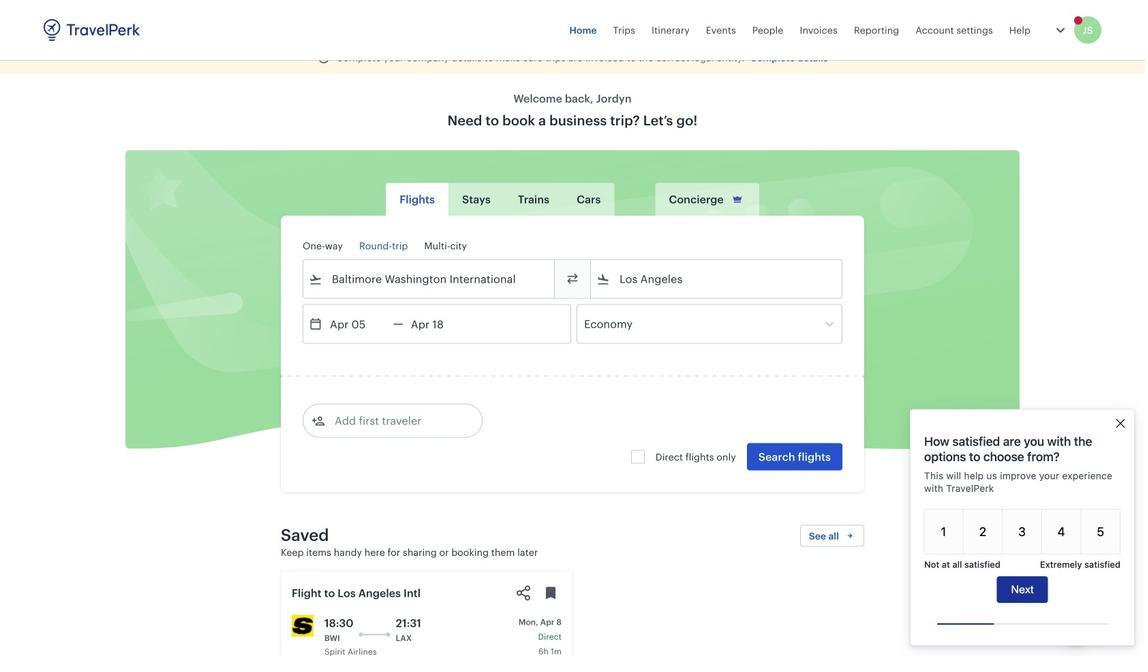 Task type: locate. For each thing, give the bounding box(es) containing it.
From search field
[[323, 268, 537, 290]]

Add first traveler search field
[[325, 410, 467, 432]]

To search field
[[610, 268, 824, 290]]

spirit airlines image
[[292, 615, 314, 637]]

Depart text field
[[323, 305, 393, 343]]



Task type: describe. For each thing, give the bounding box(es) containing it.
Return text field
[[404, 305, 474, 343]]



Task type: vqa. For each thing, say whether or not it's contained in the screenshot.
the top Alaska Airlines image
no



